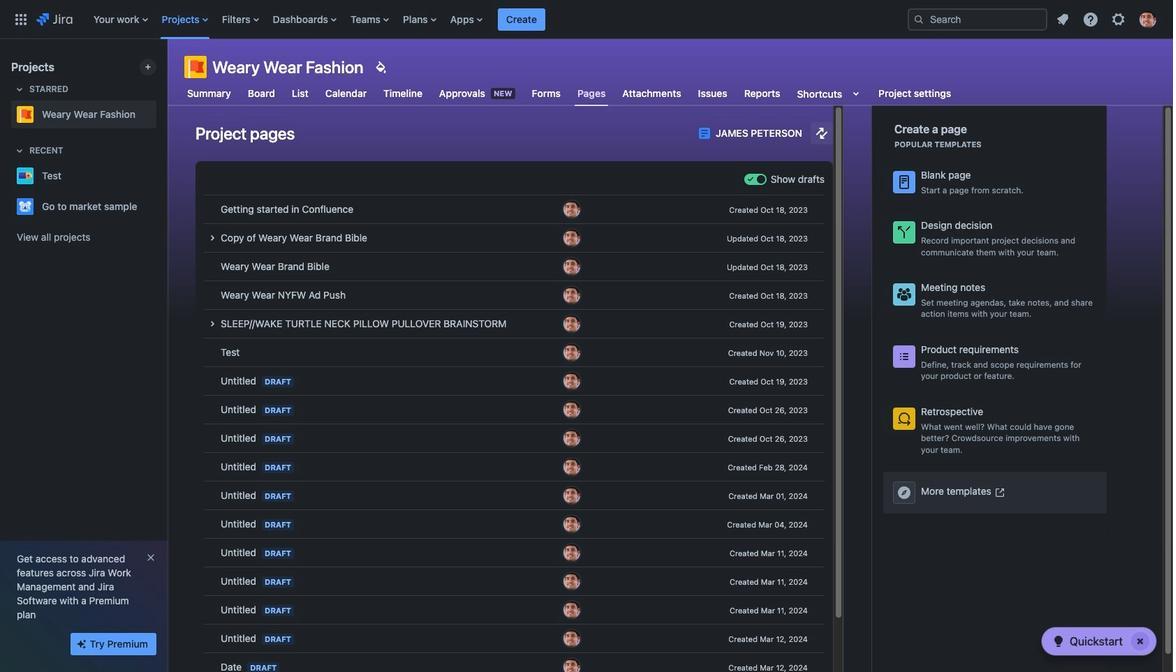 Task type: describe. For each thing, give the bounding box(es) containing it.
2 james peterson image from the top
[[564, 287, 580, 304]]

8 row from the top
[[204, 396, 825, 425]]

set project background image
[[372, 59, 389, 75]]

help image
[[1083, 11, 1099, 28]]

meeting notes image
[[896, 286, 913, 303]]

6 james peterson image from the top
[[564, 659, 580, 673]]

dismiss quickstart image
[[1129, 631, 1152, 653]]

10 james peterson image from the top
[[564, 573, 580, 590]]

17 row from the top
[[204, 654, 825, 673]]

appswitcher icon image
[[13, 11, 29, 28]]

collapse starred projects image
[[11, 81, 28, 98]]

15 row from the top
[[204, 596, 825, 625]]

1 james peterson image from the top
[[564, 230, 580, 247]]

Search field
[[908, 8, 1048, 30]]

add to starred image
[[152, 168, 169, 184]]

7 row from the top
[[204, 367, 825, 396]]

7 james peterson image from the top
[[564, 459, 580, 476]]

0 horizontal spatial list
[[86, 0, 897, 39]]

1 james peterson image from the top
[[564, 201, 580, 218]]

4 james peterson image from the top
[[564, 373, 580, 390]]

10 row from the top
[[204, 453, 825, 482]]

remove from starred image
[[152, 106, 169, 123]]

update space or page icon image
[[814, 125, 830, 142]]

3 james peterson image from the top
[[564, 344, 580, 361]]

your profile and settings image
[[1140, 11, 1157, 28]]

12 row from the top
[[204, 511, 825, 539]]

open in tab image
[[994, 487, 1006, 498]]

create project image
[[142, 61, 154, 73]]

close premium upgrade banner image
[[145, 552, 156, 564]]

6 james peterson image from the top
[[564, 430, 580, 447]]

9 row from the top
[[204, 425, 825, 453]]

sidebar navigation image
[[152, 56, 183, 84]]

check image
[[1050, 633, 1067, 650]]

16 row from the top
[[204, 625, 825, 654]]

3 james peterson image from the top
[[564, 316, 580, 332]]

collapse recent projects image
[[11, 142, 28, 159]]

1 row from the top
[[204, 196, 825, 224]]

13 row from the top
[[204, 539, 825, 568]]

5 james peterson image from the top
[[564, 402, 580, 418]]



Task type: locate. For each thing, give the bounding box(es) containing it.
list
[[86, 0, 897, 39], [1050, 7, 1165, 32]]

row group
[[204, 196, 825, 673]]

expand row 720936 image
[[204, 230, 221, 247]]

4 row from the top
[[204, 281, 825, 310]]

product requirements image
[[896, 349, 913, 365]]

4 james peterson image from the top
[[564, 516, 580, 533]]

james peterson image
[[564, 201, 580, 218], [564, 258, 580, 275], [564, 344, 580, 361], [564, 373, 580, 390], [564, 402, 580, 418], [564, 430, 580, 447], [564, 459, 580, 476], [564, 487, 580, 504], [564, 545, 580, 562], [564, 573, 580, 590], [564, 602, 580, 619]]

None search field
[[908, 8, 1048, 30]]

5 james peterson image from the top
[[564, 631, 580, 647]]

11 row from the top
[[204, 482, 825, 511]]

add to starred image
[[152, 198, 169, 215]]

search image
[[914, 14, 925, 25]]

primary element
[[8, 0, 897, 39]]

11 james peterson image from the top
[[564, 602, 580, 619]]

more image
[[896, 484, 913, 501]]

notifications image
[[1055, 11, 1071, 28]]

banner
[[0, 0, 1173, 39]]

list item
[[498, 0, 545, 39]]

5 row from the top
[[204, 310, 825, 339]]

page image
[[699, 128, 710, 139]]

decision image
[[896, 224, 913, 241]]

1 horizontal spatial list
[[1050, 7, 1165, 32]]

2 row from the top
[[204, 224, 825, 253]]

14 row from the top
[[204, 568, 825, 596]]

2 james peterson image from the top
[[564, 258, 580, 275]]

9 james peterson image from the top
[[564, 545, 580, 562]]

blank image
[[896, 174, 913, 191]]

row
[[204, 196, 825, 224], [204, 224, 825, 253], [204, 253, 825, 281], [204, 281, 825, 310], [204, 310, 825, 339], [204, 339, 825, 367], [204, 367, 825, 396], [204, 396, 825, 425], [204, 425, 825, 453], [204, 453, 825, 482], [204, 482, 825, 511], [204, 511, 825, 539], [204, 539, 825, 568], [204, 568, 825, 596], [204, 596, 825, 625], [204, 625, 825, 654], [204, 654, 825, 673]]

8 james peterson image from the top
[[564, 487, 580, 504]]

expand row 1441793 image
[[204, 316, 221, 332]]

3 row from the top
[[204, 253, 825, 281]]

james peterson image
[[564, 230, 580, 247], [564, 287, 580, 304], [564, 316, 580, 332], [564, 516, 580, 533], [564, 631, 580, 647], [564, 659, 580, 673]]

jira image
[[36, 11, 72, 28], [36, 11, 72, 28]]

tab list
[[176, 81, 963, 106]]

settings image
[[1110, 11, 1127, 28]]

6 row from the top
[[204, 339, 825, 367]]

retrospective image
[[896, 411, 913, 427]]



Task type: vqa. For each thing, say whether or not it's contained in the screenshot.
fourth More information about this user ICON from the top of the page
no



